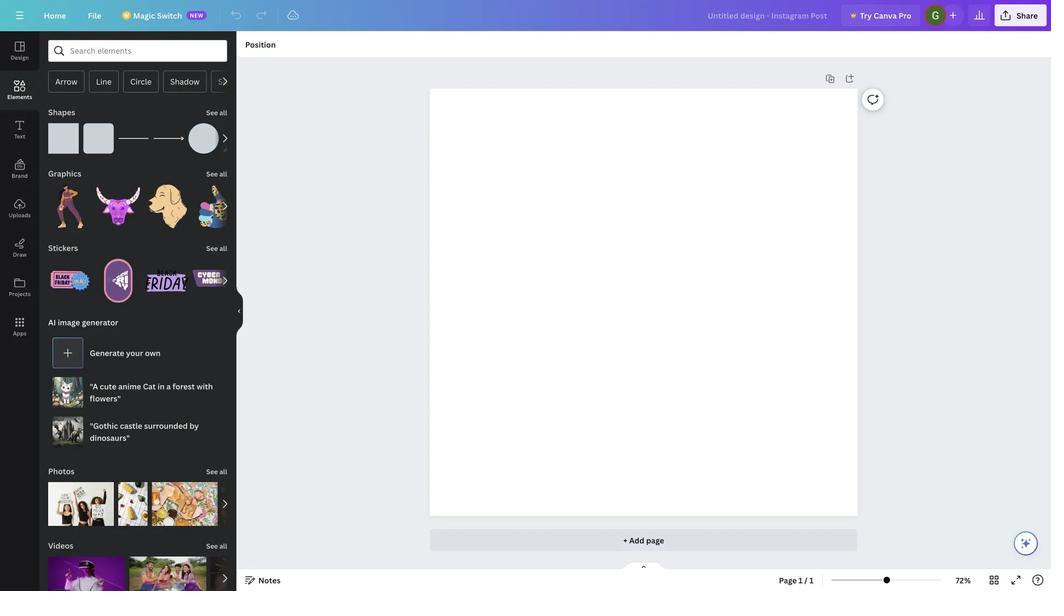 Task type: vqa. For each thing, say whether or not it's contained in the screenshot.
Selecting the screen reader language for designs the
no



Task type: locate. For each thing, give the bounding box(es) containing it.
wild pattern like hand gesture image
[[193, 184, 236, 228]]

apps button
[[0, 307, 39, 347]]

see for shapes
[[206, 108, 218, 117]]

2 all from the top
[[219, 169, 227, 178]]

try
[[860, 10, 872, 21]]

all
[[219, 108, 227, 117], [219, 169, 227, 178], [219, 244, 227, 253], [219, 467, 227, 476], [219, 542, 227, 551]]

group
[[48, 117, 79, 154], [83, 117, 114, 154], [188, 117, 219, 154], [48, 178, 92, 228], [96, 178, 140, 228], [145, 178, 188, 228], [193, 184, 236, 228], [48, 252, 92, 303], [96, 252, 140, 303], [145, 259, 188, 303], [193, 259, 236, 303], [48, 476, 114, 526], [118, 476, 147, 526], [152, 476, 217, 526], [48, 550, 125, 591], [129, 550, 206, 591], [211, 557, 287, 591]]

5 see all from the top
[[206, 542, 227, 551]]

see
[[206, 108, 218, 117], [206, 169, 218, 178], [206, 244, 218, 253], [206, 467, 218, 476], [206, 542, 218, 551]]

3 see from the top
[[206, 244, 218, 253]]

share
[[1017, 10, 1038, 21]]

see all button
[[205, 101, 228, 123], [205, 163, 228, 184], [205, 237, 228, 259], [205, 460, 228, 482], [205, 535, 228, 557]]

/
[[805, 575, 808, 586]]

5 see from the top
[[206, 542, 218, 551]]

uploads
[[9, 211, 31, 219]]

notes
[[258, 575, 281, 586]]

rounded square image
[[83, 123, 114, 154]]

all down parks and loving sisters laying on blanket at a park image
[[219, 542, 227, 551]]

1 see all button from the top
[[205, 101, 228, 123]]

see up white circle shape image in the left top of the page
[[206, 108, 218, 117]]

+ add page button
[[430, 529, 858, 551]]

position
[[245, 39, 276, 50]]

uploads button
[[0, 189, 39, 228]]

4 all from the top
[[219, 467, 227, 476]]

apps
[[13, 330, 26, 337]]

0 horizontal spatial 1
[[799, 575, 803, 586]]

projects
[[9, 290, 31, 298]]

+ add page
[[623, 535, 664, 546]]

add this line to the canvas image right rounded square image at the top left
[[118, 123, 149, 154]]

see all button for graphics
[[205, 163, 228, 184]]

2 see all button from the top
[[205, 163, 228, 184]]

projects button
[[0, 268, 39, 307]]

all down wild pattern like hand gesture 'image'
[[219, 244, 227, 253]]

add this line to the canvas image left white circle shape image in the left top of the page
[[153, 123, 184, 154]]

arrow
[[55, 76, 77, 87]]

try canva pro button
[[841, 4, 920, 26]]

all up parks and loving sisters laying on blanket at a park image
[[219, 467, 227, 476]]

3 see all from the top
[[206, 244, 227, 253]]

hide image
[[236, 285, 243, 338]]

a
[[166, 381, 171, 392]]

all up the triangle up image
[[219, 108, 227, 117]]

4 see from the top
[[206, 467, 218, 476]]

parks and loving sisters laying on blanket at a park image
[[222, 482, 287, 526]]

see up person eating indian takeaway food image
[[206, 467, 218, 476]]

arrow button
[[48, 71, 85, 93]]

2 see from the top
[[206, 169, 218, 178]]

white circle shape image
[[188, 123, 219, 154]]

flowers"
[[90, 393, 121, 404]]

4 see all button from the top
[[205, 460, 228, 482]]

see down person eating indian takeaway food image
[[206, 542, 218, 551]]

all for videos
[[219, 542, 227, 551]]

3 all from the top
[[219, 244, 227, 253]]

see for stickers
[[206, 244, 218, 253]]

shapes button
[[47, 101, 76, 123]]

"a cute anime cat in a forest with flowers"
[[90, 381, 213, 404]]

see all
[[206, 108, 227, 117], [206, 169, 227, 178], [206, 244, 227, 253], [206, 467, 227, 476], [206, 542, 227, 551]]

file
[[88, 10, 101, 21]]

with
[[197, 381, 213, 392]]

file button
[[79, 4, 110, 26]]

see down wild pattern like hand gesture 'image'
[[206, 244, 218, 253]]

5 see all button from the top
[[205, 535, 228, 557]]

add this line to the canvas image
[[118, 123, 149, 154], [153, 123, 184, 154]]

see all down wild pattern like hand gesture 'image'
[[206, 244, 227, 253]]

forest
[[173, 381, 195, 392]]

1 all from the top
[[219, 108, 227, 117]]

all for shapes
[[219, 108, 227, 117]]

1 left /
[[799, 575, 803, 586]]

brand button
[[0, 149, 39, 189]]

canva assistant image
[[1019, 537, 1032, 550]]

see for graphics
[[206, 169, 218, 178]]

see all button for photos
[[205, 460, 228, 482]]

elements button
[[0, 71, 39, 110]]

all for photos
[[219, 467, 227, 476]]

all up wild pattern like hand gesture 'image'
[[219, 169, 227, 178]]

design button
[[0, 31, 39, 71]]

see all button for videos
[[205, 535, 228, 557]]

1 horizontal spatial add this line to the canvas image
[[153, 123, 184, 154]]

see all button for stickers
[[205, 237, 228, 259]]

videos button
[[47, 535, 75, 557]]

see all up wild pattern like hand gesture 'image'
[[206, 169, 227, 178]]

1
[[799, 575, 803, 586], [809, 575, 814, 586]]

2 see all from the top
[[206, 169, 227, 178]]

canva
[[874, 10, 897, 21]]

see all down person eating indian takeaway food image
[[206, 542, 227, 551]]

"gothic castle surrounded by dinosaurs"
[[90, 421, 199, 443]]

dinosaurs"
[[90, 433, 130, 443]]

3 see all button from the top
[[205, 237, 228, 259]]

1 see from the top
[[206, 108, 218, 117]]

see all up white circle shape image in the left top of the page
[[206, 108, 227, 117]]

notes button
[[241, 572, 285, 589]]

see all for shapes
[[206, 108, 227, 117]]

1 see all from the top
[[206, 108, 227, 117]]

0 horizontal spatial add this line to the canvas image
[[118, 123, 149, 154]]

page
[[779, 575, 797, 586]]

1 right /
[[809, 575, 814, 586]]

see all for videos
[[206, 542, 227, 551]]

draw
[[13, 251, 27, 258]]

see up wild pattern like hand gesture 'image'
[[206, 169, 218, 178]]

home link
[[35, 4, 75, 26]]

magic
[[133, 10, 155, 21]]

4 see all from the top
[[206, 467, 227, 476]]

stickers
[[48, 243, 78, 253]]

all for graphics
[[219, 169, 227, 178]]

shapes
[[48, 107, 75, 117]]

line
[[96, 76, 112, 87]]

1 horizontal spatial 1
[[809, 575, 814, 586]]

5 all from the top
[[219, 542, 227, 551]]

see all up person eating indian takeaway food image
[[206, 467, 227, 476]]

circle button
[[123, 71, 159, 93]]



Task type: describe. For each thing, give the bounding box(es) containing it.
text button
[[0, 110, 39, 149]]

photos
[[48, 466, 74, 477]]

design
[[11, 54, 29, 61]]

women protesting together image
[[48, 482, 114, 526]]

your
[[126, 348, 143, 358]]

switch
[[157, 10, 182, 21]]

woman with kettlebell illustration image
[[48, 184, 92, 228]]

elements
[[7, 93, 32, 100]]

castle
[[120, 421, 142, 431]]

surrounded
[[144, 421, 188, 431]]

2 1 from the left
[[809, 575, 814, 586]]

new
[[190, 11, 204, 19]]

generate your own
[[90, 348, 161, 358]]

square
[[218, 76, 244, 87]]

generator
[[82, 317, 118, 328]]

Design title text field
[[699, 4, 837, 26]]

graphics
[[48, 168, 81, 179]]

pro
[[899, 10, 911, 21]]

ai
[[48, 317, 56, 328]]

see all for graphics
[[206, 169, 227, 178]]

detailed colorful year of the ox floral bull head image
[[96, 184, 140, 228]]

cute
[[100, 381, 116, 392]]

person eating indian takeaway food image
[[152, 482, 217, 526]]

generate
[[90, 348, 124, 358]]

draw button
[[0, 228, 39, 268]]

cat
[[143, 381, 156, 392]]

Search elements search field
[[70, 41, 205, 61]]

in
[[158, 381, 165, 392]]

add
[[629, 535, 644, 546]]

1 add this line to the canvas image from the left
[[118, 123, 149, 154]]

position button
[[241, 36, 280, 53]]

by
[[190, 421, 199, 431]]

square image
[[48, 123, 79, 154]]

page
[[646, 535, 664, 546]]

home
[[44, 10, 66, 21]]

see all for photos
[[206, 467, 227, 476]]

own
[[145, 348, 161, 358]]

1 1 from the left
[[799, 575, 803, 586]]

72% button
[[945, 572, 981, 589]]

ai image generator
[[48, 317, 118, 328]]

stickers button
[[47, 237, 79, 259]]

circle
[[130, 76, 152, 87]]

shadow button
[[163, 71, 207, 93]]

brand
[[12, 172, 28, 179]]

+
[[623, 535, 627, 546]]

see for videos
[[206, 542, 218, 551]]

magic switch
[[133, 10, 182, 21]]

triangle up image
[[223, 123, 254, 154]]

show pages image
[[618, 562, 670, 570]]

main menu bar
[[0, 0, 1051, 31]]

assortment of fruits and vegetables image
[[118, 482, 147, 526]]

"gothic
[[90, 421, 118, 431]]

page 1 / 1
[[779, 575, 814, 586]]

see all for stickers
[[206, 244, 227, 253]]

side panel tab list
[[0, 31, 39, 347]]

anime
[[118, 381, 141, 392]]

share button
[[995, 4, 1047, 26]]

2 add this line to the canvas image from the left
[[153, 123, 184, 154]]

"a
[[90, 381, 98, 392]]

shadow
[[170, 76, 200, 87]]

see all button for shapes
[[205, 101, 228, 123]]

text
[[14, 132, 25, 140]]

see for photos
[[206, 467, 218, 476]]

72%
[[956, 575, 971, 586]]

graphics button
[[47, 163, 82, 184]]

square button
[[211, 71, 251, 93]]

line button
[[89, 71, 119, 93]]

hand drawn dog image
[[145, 184, 188, 228]]

try canva pro
[[860, 10, 911, 21]]

all for stickers
[[219, 244, 227, 253]]

photos button
[[47, 460, 76, 482]]

videos
[[48, 541, 73, 551]]

image
[[58, 317, 80, 328]]



